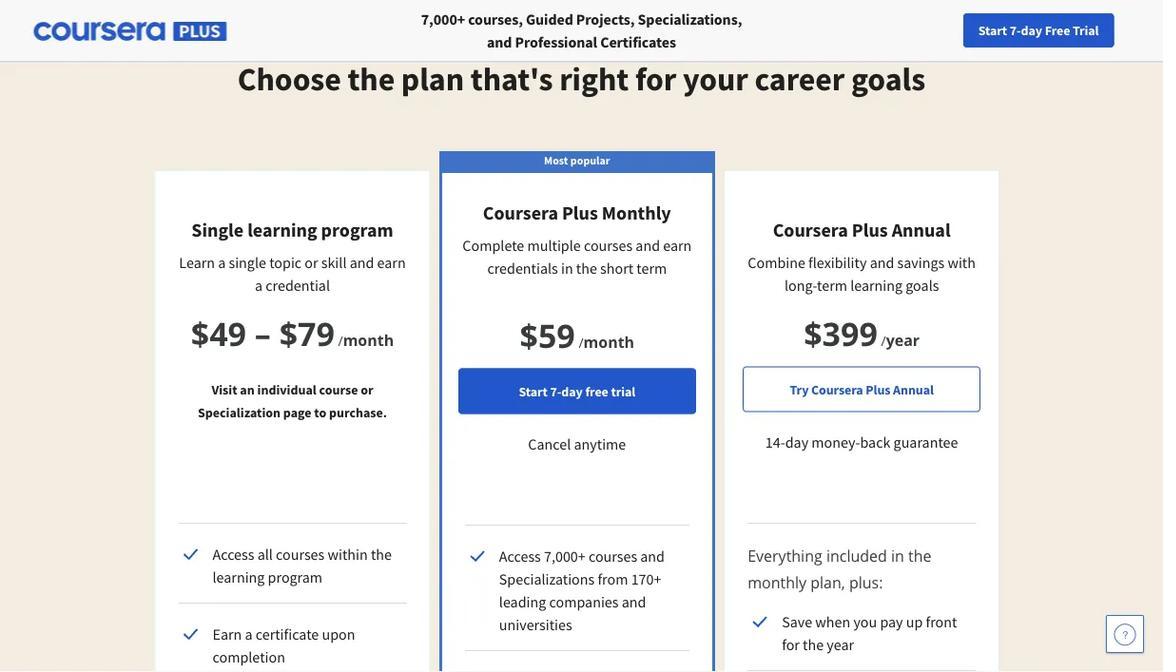 Task type: vqa. For each thing, say whether or not it's contained in the screenshot.
Annual's "Plus"
yes



Task type: describe. For each thing, give the bounding box(es) containing it.
single
[[191, 218, 244, 242]]

combine
[[748, 253, 805, 272]]

$59
[[520, 313, 575, 357]]

most popular
[[544, 153, 610, 167]]

savings
[[897, 253, 945, 272]]

front
[[926, 612, 957, 632]]

purchase.
[[329, 404, 387, 421]]

plus for annual
[[852, 218, 888, 242]]

multiple
[[527, 236, 581, 255]]

day for free
[[561, 383, 583, 400]]

try coursera plus annual button
[[743, 367, 981, 412]]

you
[[853, 612, 877, 632]]

show notifications image
[[957, 24, 980, 47]]

learn a single topic or skill and earn a credential
[[179, 253, 406, 295]]

individual
[[257, 381, 317, 398]]

right
[[559, 58, 629, 99]]

$59 / month
[[520, 313, 634, 357]]

learn
[[179, 253, 215, 272]]

anytime
[[574, 435, 626, 454]]

coursera for coursera plus monthly
[[483, 201, 558, 225]]

cancel anytime
[[528, 435, 626, 454]]

complete
[[463, 236, 524, 255]]

a for certificate
[[245, 625, 253, 644]]

up
[[906, 612, 923, 632]]

combine flexibility and savings with long-term learning goals
[[748, 253, 976, 295]]

1 vertical spatial a
[[255, 276, 263, 295]]

/ inside $49 – $79 / month
[[338, 331, 343, 350]]

a for single
[[218, 253, 226, 272]]

14-
[[765, 433, 785, 452]]

popular
[[571, 153, 610, 167]]

plan,
[[811, 573, 845, 593]]

the inside save  when you pay up front for the year
[[803, 635, 824, 654]]

short
[[600, 259, 634, 278]]

within
[[328, 545, 368, 564]]

earn
[[213, 625, 242, 644]]

start 7-day free trial button
[[458, 369, 696, 414]]

leading
[[499, 593, 546, 612]]

/ for $399
[[881, 331, 886, 350]]

single
[[229, 253, 266, 272]]

free
[[585, 383, 608, 400]]

everything included in the monthly plan, plus:
[[748, 546, 932, 593]]

trial
[[1073, 22, 1099, 39]]

or for topic
[[305, 253, 318, 272]]

included
[[826, 546, 887, 566]]

0 horizontal spatial for
[[635, 58, 676, 99]]

professional
[[515, 32, 597, 51]]

monthly
[[602, 201, 671, 225]]

single learning program
[[191, 218, 393, 242]]

7- for free
[[550, 383, 561, 400]]

$49 – $79 / month
[[191, 311, 394, 355]]

$399
[[804, 311, 878, 355]]

and down '170+'
[[622, 593, 646, 612]]

courses for 7,000+
[[589, 547, 637, 566]]

$49
[[191, 311, 246, 355]]

choose
[[238, 58, 341, 99]]

plus inside button
[[866, 381, 891, 398]]

visit
[[212, 381, 237, 398]]

skill
[[321, 253, 347, 272]]

the inside "complete multiple courses and earn credentials in the short term"
[[576, 259, 597, 278]]

monthly
[[748, 573, 807, 593]]

access all courses within the learning program
[[213, 545, 392, 587]]

career
[[755, 58, 845, 99]]

an
[[240, 381, 255, 398]]

trial
[[611, 383, 635, 400]]

the inside access all courses within the learning program
[[371, 545, 392, 564]]

universities
[[499, 615, 572, 634]]

from
[[598, 570, 628, 589]]

–
[[255, 311, 271, 355]]

$79
[[279, 311, 335, 355]]

start 7-day free trial
[[978, 22, 1099, 39]]

plus:
[[849, 573, 883, 593]]

topic
[[269, 253, 302, 272]]

start 7-day free trial
[[519, 383, 635, 400]]

annual inside button
[[893, 381, 934, 398]]

year inside $399 / year
[[886, 330, 920, 350]]

projects,
[[576, 10, 635, 29]]

coursera plus monthly
[[483, 201, 671, 225]]

$399 / year
[[804, 311, 920, 355]]

coursera plus image
[[34, 22, 227, 41]]

when
[[815, 612, 850, 632]]

money-
[[812, 433, 860, 452]]

flexibility
[[809, 253, 867, 272]]

most
[[544, 153, 568, 167]]

term inside combine flexibility and savings with long-term learning goals
[[817, 276, 847, 295]]

the inside everything included in the monthly plan, plus:
[[908, 546, 932, 566]]

and inside "complete multiple courses and earn credentials in the short term"
[[636, 236, 660, 255]]

certificate
[[256, 625, 319, 644]]

courses for multiple
[[584, 236, 633, 255]]

companies
[[549, 593, 619, 612]]

your
[[683, 58, 748, 99]]

2 vertical spatial day
[[785, 433, 809, 452]]

coursera inside button
[[811, 381, 863, 398]]

back
[[860, 433, 891, 452]]

specializations,
[[638, 10, 742, 29]]

plus for monthly
[[562, 201, 598, 225]]

to
[[314, 404, 326, 421]]

in inside everything included in the monthly plan, plus:
[[891, 546, 904, 566]]

month inside $49 – $79 / month
[[343, 330, 394, 350]]

guarantee
[[894, 433, 958, 452]]

and inside learn a single topic or skill and earn a credential
[[350, 253, 374, 272]]



Task type: locate. For each thing, give the bounding box(es) containing it.
0 vertical spatial 7,000+
[[421, 10, 465, 29]]

7- left free
[[550, 383, 561, 400]]

0 horizontal spatial in
[[561, 259, 573, 278]]

upon
[[322, 625, 355, 644]]

goals
[[851, 58, 926, 99], [906, 276, 939, 295]]

visit an individual course or specialization page to purchase.
[[198, 381, 387, 421]]

month
[[343, 330, 394, 350], [584, 331, 634, 352]]

learning inside access all courses within the learning program
[[213, 568, 265, 587]]

0 horizontal spatial 7,000+
[[421, 10, 465, 29]]

earn inside learn a single topic or skill and earn a credential
[[377, 253, 406, 272]]

1 horizontal spatial /
[[579, 333, 584, 351]]

or for course
[[361, 381, 373, 398]]

access for access 7,000+ courses and specializations from 170+ leading companies and universities
[[499, 547, 541, 566]]

in
[[561, 259, 573, 278], [891, 546, 904, 566]]

the
[[348, 58, 395, 99], [576, 259, 597, 278], [371, 545, 392, 564], [908, 546, 932, 566], [803, 635, 824, 654]]

courses inside access 7,000+ courses and specializations from 170+ leading companies and universities
[[589, 547, 637, 566]]

page
[[283, 404, 312, 421]]

for down save
[[782, 635, 800, 654]]

0 horizontal spatial year
[[827, 635, 854, 654]]

0 vertical spatial or
[[305, 253, 318, 272]]

start for start 7-day free trial
[[978, 22, 1007, 39]]

/ right $399
[[881, 331, 886, 350]]

0 vertical spatial annual
[[892, 218, 951, 242]]

2 horizontal spatial /
[[881, 331, 886, 350]]

choose the plan that's right for your career goals
[[238, 58, 926, 99]]

1 vertical spatial day
[[561, 383, 583, 400]]

courses
[[584, 236, 633, 255], [276, 545, 325, 564], [589, 547, 637, 566]]

complete multiple courses and earn credentials in the short term
[[463, 236, 692, 278]]

with
[[948, 253, 976, 272]]

the left plan
[[348, 58, 395, 99]]

1 vertical spatial for
[[782, 635, 800, 654]]

coursera
[[483, 201, 558, 225], [773, 218, 848, 242], [811, 381, 863, 398]]

for
[[635, 58, 676, 99], [782, 635, 800, 654]]

program down all
[[268, 568, 323, 587]]

2 horizontal spatial day
[[1021, 22, 1042, 39]]

help center image
[[1114, 623, 1137, 646]]

earn right skill
[[377, 253, 406, 272]]

goals inside combine flexibility and savings with long-term learning goals
[[906, 276, 939, 295]]

courses up from
[[589, 547, 637, 566]]

/ inside $59 / month
[[579, 333, 584, 351]]

goals for career
[[851, 58, 926, 99]]

and down courses,
[[487, 32, 512, 51]]

term inside "complete multiple courses and earn credentials in the short term"
[[637, 259, 667, 278]]

term right short
[[637, 259, 667, 278]]

courses for all
[[276, 545, 325, 564]]

0 horizontal spatial term
[[637, 259, 667, 278]]

in inside "complete multiple courses and earn credentials in the short term"
[[561, 259, 573, 278]]

completion
[[213, 648, 285, 667]]

access for access all courses within the learning program
[[213, 545, 254, 564]]

access inside access 7,000+ courses and specializations from 170+ leading companies and universities
[[499, 547, 541, 566]]

all
[[257, 545, 273, 564]]

goals for learning
[[906, 276, 939, 295]]

day left the free
[[1021, 22, 1042, 39]]

and down monthly
[[636, 236, 660, 255]]

access 7,000+ courses and specializations from 170+ leading companies and universities
[[499, 547, 665, 634]]

term down 'flexibility'
[[817, 276, 847, 295]]

a
[[218, 253, 226, 272], [255, 276, 263, 295], [245, 625, 253, 644]]

start up cancel at the left of page
[[519, 383, 548, 400]]

7- for free
[[1010, 22, 1021, 39]]

1 vertical spatial or
[[361, 381, 373, 398]]

1 horizontal spatial for
[[782, 635, 800, 654]]

long-
[[785, 276, 817, 295]]

program up skill
[[321, 218, 393, 242]]

pay
[[880, 612, 903, 632]]

for inside save  when you pay up front for the year
[[782, 635, 800, 654]]

7,000+ inside 7,000+ courses, guided projects, specializations, and professional certificates
[[421, 10, 465, 29]]

1 horizontal spatial start
[[978, 22, 1007, 39]]

access inside access all courses within the learning program
[[213, 545, 254, 564]]

0 horizontal spatial month
[[343, 330, 394, 350]]

annual
[[892, 218, 951, 242], [893, 381, 934, 398]]

1 horizontal spatial 7,000+
[[544, 547, 586, 566]]

0 horizontal spatial /
[[338, 331, 343, 350]]

1 vertical spatial learning
[[850, 276, 903, 295]]

1 horizontal spatial a
[[245, 625, 253, 644]]

for down certificates
[[635, 58, 676, 99]]

earn down monthly
[[663, 236, 692, 255]]

in down multiple
[[561, 259, 573, 278]]

0 horizontal spatial or
[[305, 253, 318, 272]]

save
[[782, 612, 812, 632]]

1 horizontal spatial access
[[499, 547, 541, 566]]

0 vertical spatial start
[[978, 22, 1007, 39]]

plus
[[562, 201, 598, 225], [852, 218, 888, 242], [866, 381, 891, 398]]

learning
[[247, 218, 317, 242], [850, 276, 903, 295], [213, 568, 265, 587]]

0 vertical spatial program
[[321, 218, 393, 242]]

that's
[[471, 58, 553, 99]]

a down single
[[255, 276, 263, 295]]

learning inside combine flexibility and savings with long-term learning goals
[[850, 276, 903, 295]]

0 vertical spatial in
[[561, 259, 573, 278]]

1 vertical spatial start
[[519, 383, 548, 400]]

program inside access all courses within the learning program
[[268, 568, 323, 587]]

access up specializations
[[499, 547, 541, 566]]

0 horizontal spatial start
[[519, 383, 548, 400]]

0 horizontal spatial 7-
[[550, 383, 561, 400]]

the left short
[[576, 259, 597, 278]]

/ right $59
[[579, 333, 584, 351]]

coursera right "try"
[[811, 381, 863, 398]]

in right included
[[891, 546, 904, 566]]

or left skill
[[305, 253, 318, 272]]

0 horizontal spatial a
[[218, 253, 226, 272]]

courses,
[[468, 10, 523, 29]]

/
[[338, 331, 343, 350], [881, 331, 886, 350], [579, 333, 584, 351]]

annual up the guarantee
[[893, 381, 934, 398]]

start 7-day free trial button
[[963, 13, 1114, 48]]

2 horizontal spatial a
[[255, 276, 263, 295]]

plus up multiple
[[562, 201, 598, 225]]

and right skill
[[350, 253, 374, 272]]

1 horizontal spatial earn
[[663, 236, 692, 255]]

1 horizontal spatial in
[[891, 546, 904, 566]]

credentials
[[487, 259, 558, 278]]

0 vertical spatial 7-
[[1010, 22, 1021, 39]]

or inside learn a single topic or skill and earn a credential
[[305, 253, 318, 272]]

earn
[[663, 236, 692, 255], [377, 253, 406, 272]]

0 vertical spatial for
[[635, 58, 676, 99]]

credential
[[266, 276, 330, 295]]

1 vertical spatial year
[[827, 635, 854, 654]]

1 vertical spatial program
[[268, 568, 323, 587]]

1 vertical spatial annual
[[893, 381, 934, 398]]

0 vertical spatial goals
[[851, 58, 926, 99]]

coursera up the "complete"
[[483, 201, 558, 225]]

7,000+ inside access 7,000+ courses and specializations from 170+ leading companies and universities
[[544, 547, 586, 566]]

learning down 'flexibility'
[[850, 276, 903, 295]]

term
[[637, 259, 667, 278], [817, 276, 847, 295]]

or inside visit an individual course or specialization page to purchase.
[[361, 381, 373, 398]]

coursera image
[[15, 15, 136, 46]]

plus up combine flexibility and savings with long-term learning goals
[[852, 218, 888, 242]]

1 horizontal spatial month
[[584, 331, 634, 352]]

year down when
[[827, 635, 854, 654]]

month up course at bottom left
[[343, 330, 394, 350]]

courses inside "complete multiple courses and earn credentials in the short term"
[[584, 236, 633, 255]]

day left the money-
[[785, 433, 809, 452]]

1 horizontal spatial day
[[785, 433, 809, 452]]

everything
[[748, 546, 822, 566]]

course
[[319, 381, 358, 398]]

the down save
[[803, 635, 824, 654]]

0 vertical spatial learning
[[247, 218, 317, 242]]

coursera plus annual
[[773, 218, 951, 242]]

start left the free
[[978, 22, 1007, 39]]

1 vertical spatial goals
[[906, 276, 939, 295]]

0 vertical spatial day
[[1021, 22, 1042, 39]]

start for start 7-day free trial
[[519, 383, 548, 400]]

courses inside access all courses within the learning program
[[276, 545, 325, 564]]

save  when you pay up front for the year
[[782, 612, 957, 654]]

learning up topic
[[247, 218, 317, 242]]

goals right career
[[851, 58, 926, 99]]

specialization
[[198, 404, 281, 421]]

and inside combine flexibility and savings with long-term learning goals
[[870, 253, 894, 272]]

plan
[[401, 58, 464, 99]]

month up free
[[584, 331, 634, 352]]

guided
[[526, 10, 573, 29]]

1 vertical spatial in
[[891, 546, 904, 566]]

the right included
[[908, 546, 932, 566]]

2 vertical spatial learning
[[213, 568, 265, 587]]

earn inside "complete multiple courses and earn credentials in the short term"
[[663, 236, 692, 255]]

try coursera plus annual
[[790, 381, 934, 398]]

annual up savings on the top
[[892, 218, 951, 242]]

and inside 7,000+ courses, guided projects, specializations, and professional certificates
[[487, 32, 512, 51]]

courses right all
[[276, 545, 325, 564]]

and down coursera plus annual
[[870, 253, 894, 272]]

170+
[[631, 570, 661, 589]]

program
[[321, 218, 393, 242], [268, 568, 323, 587]]

year right $399
[[886, 330, 920, 350]]

7,000+
[[421, 10, 465, 29], [544, 547, 586, 566]]

1 horizontal spatial or
[[361, 381, 373, 398]]

the right within
[[371, 545, 392, 564]]

0 horizontal spatial access
[[213, 545, 254, 564]]

day for free
[[1021, 22, 1042, 39]]

1 vertical spatial 7,000+
[[544, 547, 586, 566]]

7,000+ left courses,
[[421, 10, 465, 29]]

0 horizontal spatial earn
[[377, 253, 406, 272]]

a right earn
[[245, 625, 253, 644]]

1 vertical spatial 7-
[[550, 383, 561, 400]]

a right 'learn'
[[218, 253, 226, 272]]

year inside save  when you pay up front for the year
[[827, 635, 854, 654]]

learning down all
[[213, 568, 265, 587]]

and up '170+'
[[640, 547, 665, 566]]

14-day money-back guarantee
[[765, 433, 958, 452]]

month inside $59 / month
[[584, 331, 634, 352]]

start
[[978, 22, 1007, 39], [519, 383, 548, 400]]

courses up short
[[584, 236, 633, 255]]

/ for $59
[[579, 333, 584, 351]]

specializations
[[499, 570, 595, 589]]

2 vertical spatial a
[[245, 625, 253, 644]]

cancel
[[528, 435, 571, 454]]

plus up back
[[866, 381, 891, 398]]

day
[[1021, 22, 1042, 39], [561, 383, 583, 400], [785, 433, 809, 452]]

1 horizontal spatial year
[[886, 330, 920, 350]]

7- left the free
[[1010, 22, 1021, 39]]

/ inside $399 / year
[[881, 331, 886, 350]]

1 horizontal spatial 7-
[[1010, 22, 1021, 39]]

access left all
[[213, 545, 254, 564]]

7,000+ courses, guided projects, specializations, and professional certificates
[[421, 10, 742, 51]]

0 vertical spatial year
[[886, 330, 920, 350]]

coursera for coursera plus annual
[[773, 218, 848, 242]]

goals down savings on the top
[[906, 276, 939, 295]]

or
[[305, 253, 318, 272], [361, 381, 373, 398]]

earn a certificate upon completion
[[213, 625, 355, 667]]

0 vertical spatial a
[[218, 253, 226, 272]]

1 horizontal spatial term
[[817, 276, 847, 295]]

0 horizontal spatial day
[[561, 383, 583, 400]]

certificates
[[600, 32, 676, 51]]

try
[[790, 381, 809, 398]]

day left free
[[561, 383, 583, 400]]

/ right $79
[[338, 331, 343, 350]]

and
[[487, 32, 512, 51], [636, 236, 660, 255], [350, 253, 374, 272], [870, 253, 894, 272], [640, 547, 665, 566], [622, 593, 646, 612]]

free
[[1045, 22, 1070, 39]]

coursera up 'flexibility'
[[773, 218, 848, 242]]

or up purchase.
[[361, 381, 373, 398]]

7,000+ up specializations
[[544, 547, 586, 566]]

a inside earn a certificate upon completion
[[245, 625, 253, 644]]



